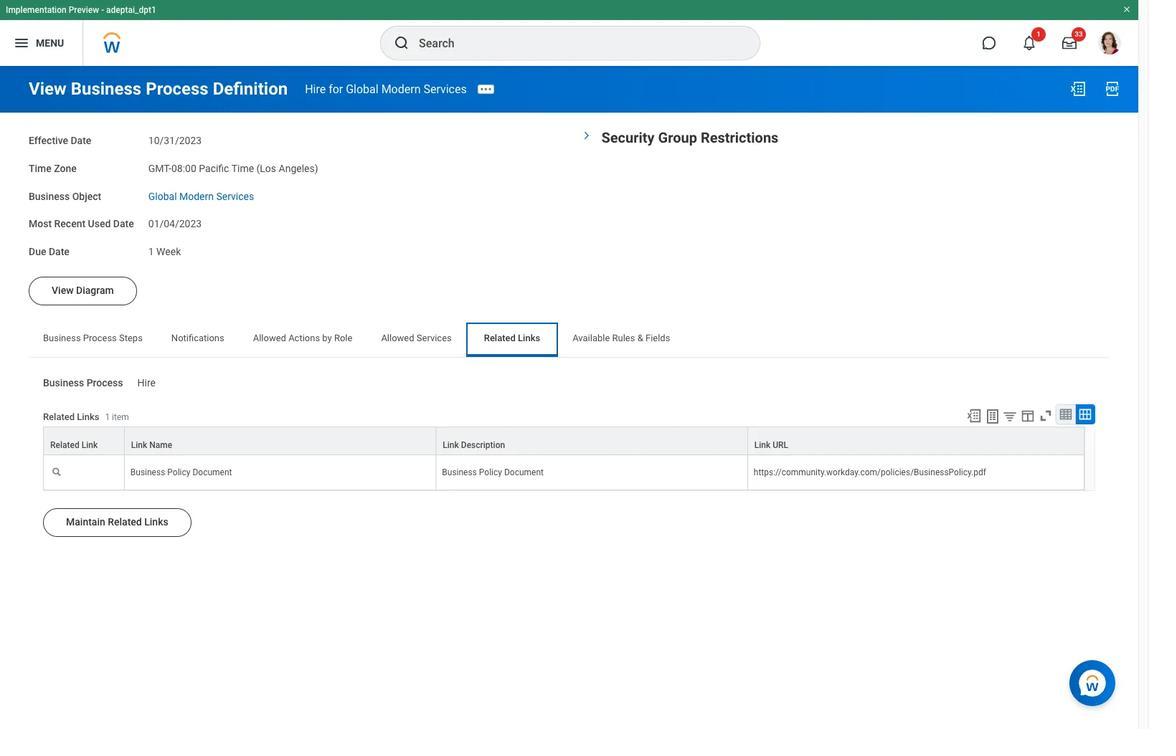 Task type: vqa. For each thing, say whether or not it's contained in the screenshot.
"Browse"
no



Task type: locate. For each thing, give the bounding box(es) containing it.
view
[[29, 79, 67, 99], [52, 285, 74, 296]]

links up related link 'popup button'
[[77, 412, 99, 423]]

date right due
[[49, 246, 69, 258]]

link left name at the left
[[131, 440, 147, 450]]

0 vertical spatial 1
[[1037, 30, 1041, 38]]

business
[[71, 79, 142, 99], [29, 191, 70, 202], [43, 333, 81, 344], [43, 377, 84, 389], [130, 468, 165, 478], [442, 468, 477, 478]]

0 vertical spatial view
[[29, 79, 67, 99]]

0 vertical spatial global
[[346, 82, 379, 96]]

1 horizontal spatial time
[[232, 163, 254, 174]]

1 horizontal spatial 1
[[148, 246, 154, 258]]

business policy document down description
[[442, 468, 544, 478]]

related
[[484, 333, 516, 344], [43, 412, 75, 423], [50, 440, 79, 450], [108, 516, 142, 528]]

process left the steps
[[83, 333, 117, 344]]

1 business policy document from the left
[[130, 468, 232, 478]]

allowed right role
[[381, 333, 415, 344]]

date
[[71, 135, 91, 146], [113, 218, 134, 230], [49, 246, 69, 258]]

1 horizontal spatial document
[[504, 468, 544, 478]]

week
[[157, 246, 181, 258]]

1 left week
[[148, 246, 154, 258]]

available rules & fields
[[573, 333, 671, 344]]

view down menu
[[29, 79, 67, 99]]

business process
[[43, 377, 123, 389]]

used
[[88, 218, 111, 230]]

related inside 'popup button'
[[50, 440, 79, 450]]

0 horizontal spatial modern
[[179, 191, 214, 202]]

1 inside related links 1 item
[[105, 413, 110, 423]]

document
[[193, 468, 232, 478], [504, 468, 544, 478]]

01/04/2023
[[148, 218, 202, 230]]

1
[[1037, 30, 1041, 38], [148, 246, 154, 258], [105, 413, 110, 423]]

business up business process
[[43, 333, 81, 344]]

services
[[424, 82, 467, 96], [216, 191, 254, 202], [417, 333, 452, 344]]

1 horizontal spatial date
[[71, 135, 91, 146]]

toolbar
[[960, 404, 1096, 427]]

most recent used date
[[29, 218, 134, 230]]

link left url
[[755, 440, 771, 450]]

links right maintain
[[144, 516, 168, 528]]

0 horizontal spatial business policy document
[[130, 468, 232, 478]]

fields
[[646, 333, 671, 344]]

0 vertical spatial services
[[424, 82, 467, 96]]

links left available at the top of page
[[518, 333, 541, 344]]

view business process definition
[[29, 79, 288, 99]]

hire
[[305, 82, 326, 96], [137, 377, 156, 389]]

business object
[[29, 191, 101, 202]]

3 link from the left
[[443, 440, 459, 450]]

link inside 'popup button'
[[82, 440, 98, 450]]

process up effective date element
[[146, 79, 209, 99]]

1 horizontal spatial links
[[144, 516, 168, 528]]

0 horizontal spatial date
[[49, 246, 69, 258]]

2 vertical spatial services
[[417, 333, 452, 344]]

4 link from the left
[[755, 440, 771, 450]]

most recent used date element
[[148, 210, 202, 231]]

date up zone
[[71, 135, 91, 146]]

1 inside button
[[1037, 30, 1041, 38]]

0 horizontal spatial 1
[[105, 413, 110, 423]]

time
[[29, 163, 52, 174], [232, 163, 254, 174]]

0 horizontal spatial hire
[[137, 377, 156, 389]]

expand table image
[[1079, 407, 1093, 422]]

click to view/edit grid preferences image
[[1020, 408, 1036, 424]]

1 vertical spatial process
[[83, 333, 117, 344]]

due date
[[29, 246, 69, 258]]

2 link from the left
[[131, 440, 147, 450]]

08:00
[[171, 163, 196, 174]]

(los
[[257, 163, 276, 174]]

2 horizontal spatial links
[[518, 333, 541, 344]]

gmt-08:00 pacific time (los angeles) element
[[148, 160, 318, 174]]

1 horizontal spatial hire
[[305, 82, 326, 96]]

0 horizontal spatial links
[[77, 412, 99, 423]]

for
[[329, 82, 343, 96]]

1 right 'notifications large' image at the right top
[[1037, 30, 1041, 38]]

hire left for
[[305, 82, 326, 96]]

date right used
[[113, 218, 134, 230]]

global
[[346, 82, 379, 96], [148, 191, 177, 202]]

time zone
[[29, 163, 77, 174]]

process up item
[[87, 377, 123, 389]]

1 vertical spatial hire
[[137, 377, 156, 389]]

tab list inside view business process definition main content
[[29, 323, 1110, 357]]

1 link from the left
[[82, 440, 98, 450]]

link url button
[[748, 427, 1084, 455]]

1 left item
[[105, 413, 110, 423]]

most
[[29, 218, 52, 230]]

links
[[518, 333, 541, 344], [77, 412, 99, 423], [144, 516, 168, 528]]

modern down search image
[[382, 82, 421, 96]]

effective date element
[[148, 126, 202, 148]]

preview
[[69, 5, 99, 15]]

modern down the 08:00
[[179, 191, 214, 202]]

1 button
[[1014, 27, 1046, 59]]

2 vertical spatial date
[[49, 246, 69, 258]]

1 vertical spatial modern
[[179, 191, 214, 202]]

0 vertical spatial links
[[518, 333, 541, 344]]

2 policy from the left
[[479, 468, 502, 478]]

policy
[[167, 468, 191, 478], [479, 468, 502, 478]]

role
[[334, 333, 353, 344]]

2 horizontal spatial 1
[[1037, 30, 1041, 38]]

2 vertical spatial process
[[87, 377, 123, 389]]

links for related links
[[518, 333, 541, 344]]

1 for 1 week
[[148, 246, 154, 258]]

link left description
[[443, 440, 459, 450]]

gmt-
[[148, 163, 171, 174]]

allowed actions by role
[[253, 333, 353, 344]]

business policy document
[[130, 468, 232, 478], [442, 468, 544, 478]]

links inside button
[[144, 516, 168, 528]]

url
[[773, 440, 789, 450]]

link for link description
[[443, 440, 459, 450]]

1 for 1
[[1037, 30, 1041, 38]]

link for link url
[[755, 440, 771, 450]]

menu
[[36, 37, 64, 49]]

link name
[[131, 440, 172, 450]]

1 allowed from the left
[[253, 333, 286, 344]]

1 vertical spatial global
[[148, 191, 177, 202]]

allowed
[[253, 333, 286, 344], [381, 333, 415, 344]]

tab list containing business process steps
[[29, 323, 1110, 357]]

restrictions
[[701, 129, 779, 146]]

row
[[43, 427, 1085, 455], [43, 455, 1085, 491]]

justify image
[[13, 34, 30, 52]]

1 vertical spatial 1
[[148, 246, 154, 258]]

implementation
[[6, 5, 67, 15]]

0 vertical spatial process
[[146, 79, 209, 99]]

actions
[[289, 333, 320, 344]]

2 vertical spatial 1
[[105, 413, 110, 423]]

process
[[146, 79, 209, 99], [83, 333, 117, 344], [87, 377, 123, 389]]

business down link name
[[130, 468, 165, 478]]

0 vertical spatial modern
[[382, 82, 421, 96]]

view inside button
[[52, 285, 74, 296]]

hire for hire for global modern services
[[305, 82, 326, 96]]

2 vertical spatial links
[[144, 516, 168, 528]]

0 horizontal spatial global
[[148, 191, 177, 202]]

process for business process steps
[[83, 333, 117, 344]]

by
[[322, 333, 332, 344]]

0 horizontal spatial policy
[[167, 468, 191, 478]]

steps
[[119, 333, 143, 344]]

policy down name at the left
[[167, 468, 191, 478]]

1 horizontal spatial policy
[[479, 468, 502, 478]]

1 row from the top
[[43, 427, 1085, 455]]

definition
[[213, 79, 288, 99]]

select to filter grid data image
[[1003, 409, 1018, 424]]

menu banner
[[0, 0, 1139, 66]]

2 allowed from the left
[[381, 333, 415, 344]]

time left zone
[[29, 163, 52, 174]]

2 horizontal spatial date
[[113, 218, 134, 230]]

0 horizontal spatial allowed
[[253, 333, 286, 344]]

adeptai_dpt1
[[106, 5, 156, 15]]

diagram
[[76, 285, 114, 296]]

allowed for allowed actions by role
[[253, 333, 286, 344]]

related for related link
[[50, 440, 79, 450]]

allowed left actions at the top of the page
[[253, 333, 286, 344]]

2 row from the top
[[43, 455, 1085, 491]]

2 document from the left
[[504, 468, 544, 478]]

row containing related link
[[43, 427, 1085, 455]]

0 vertical spatial hire
[[305, 82, 326, 96]]

hire for hire element
[[137, 377, 156, 389]]

date for effective date
[[71, 135, 91, 146]]

inbox large image
[[1063, 36, 1077, 50]]

related inside tab list
[[484, 333, 516, 344]]

Search Workday  search field
[[419, 27, 731, 59]]

time left (los
[[232, 163, 254, 174]]

angeles)
[[279, 163, 318, 174]]

1 vertical spatial links
[[77, 412, 99, 423]]

hire down the steps
[[137, 377, 156, 389]]

0 horizontal spatial time
[[29, 163, 52, 174]]

link down related links 1 item
[[82, 440, 98, 450]]

export to worksheets image
[[985, 408, 1002, 425]]

group
[[659, 129, 698, 146]]

toolbar inside view business process definition main content
[[960, 404, 1096, 427]]

link name button
[[125, 427, 436, 455]]

chevron down image
[[582, 127, 592, 144]]

table image
[[1059, 407, 1074, 422]]

1 horizontal spatial business policy document
[[442, 468, 544, 478]]

hire for global modern services link
[[305, 82, 467, 96]]

1 vertical spatial view
[[52, 285, 74, 296]]

policy down description
[[479, 468, 502, 478]]

related links
[[484, 333, 541, 344]]

0 horizontal spatial document
[[193, 468, 232, 478]]

view left diagram
[[52, 285, 74, 296]]

modern
[[382, 82, 421, 96], [179, 191, 214, 202]]

https://community.workday.com/policies/businesspolicy.pdf
[[754, 468, 987, 478]]

link inside popup button
[[443, 440, 459, 450]]

0 vertical spatial date
[[71, 135, 91, 146]]

1 horizontal spatial allowed
[[381, 333, 415, 344]]

global right for
[[346, 82, 379, 96]]

related inside button
[[108, 516, 142, 528]]

business policy document down name at the left
[[130, 468, 232, 478]]

notifications large image
[[1023, 36, 1037, 50]]

link for link name
[[131, 440, 147, 450]]

global up most recent used date element
[[148, 191, 177, 202]]

tab list
[[29, 323, 1110, 357]]

profile logan mcneil image
[[1099, 32, 1122, 57]]

link
[[82, 440, 98, 450], [131, 440, 147, 450], [443, 440, 459, 450], [755, 440, 771, 450]]



Task type: describe. For each thing, give the bounding box(es) containing it.
object
[[72, 191, 101, 202]]

name
[[149, 440, 172, 450]]

process for business process
[[87, 377, 123, 389]]

business up related links 1 item
[[43, 377, 84, 389]]

1 time from the left
[[29, 163, 52, 174]]

notifications
[[171, 333, 224, 344]]

date for due date
[[49, 246, 69, 258]]

view diagram button
[[29, 277, 137, 306]]

global modern services link
[[148, 188, 254, 202]]

global modern services
[[148, 191, 254, 202]]

1 horizontal spatial modern
[[382, 82, 421, 96]]

1 horizontal spatial global
[[346, 82, 379, 96]]

export to excel image
[[1070, 80, 1087, 98]]

link description button
[[437, 427, 748, 455]]

item
[[112, 413, 129, 423]]

link description
[[443, 440, 505, 450]]

fullscreen image
[[1038, 408, 1054, 424]]

10/31/2023
[[148, 135, 202, 146]]

link url
[[755, 440, 789, 450]]

search image
[[393, 34, 410, 52]]

1 document from the left
[[193, 468, 232, 478]]

security group restrictions button
[[602, 129, 779, 146]]

description
[[461, 440, 505, 450]]

due
[[29, 246, 46, 258]]

view for view business process definition
[[29, 79, 67, 99]]

-
[[101, 5, 104, 15]]

links for related links 1 item
[[77, 412, 99, 423]]

hire element
[[137, 374, 156, 389]]

maintain related links button
[[43, 509, 191, 537]]

business down 'time zone'
[[29, 191, 70, 202]]

implementation preview -   adeptai_dpt1
[[6, 5, 156, 15]]

related for related links
[[484, 333, 516, 344]]

related link button
[[44, 427, 124, 455]]

1 week
[[148, 246, 181, 258]]

33 button
[[1054, 27, 1087, 59]]

view for view diagram
[[52, 285, 74, 296]]

1 vertical spatial date
[[113, 218, 134, 230]]

allowed for allowed services
[[381, 333, 415, 344]]

maintain
[[66, 516, 105, 528]]

1 policy from the left
[[167, 468, 191, 478]]

available
[[573, 333, 610, 344]]

close environment banner image
[[1123, 5, 1132, 14]]

related link
[[50, 440, 98, 450]]

1 vertical spatial services
[[216, 191, 254, 202]]

business process steps
[[43, 333, 143, 344]]

allowed services
[[381, 333, 452, 344]]

related links 1 item
[[43, 412, 129, 423]]

hire for global modern services
[[305, 82, 467, 96]]

related for related links 1 item
[[43, 412, 75, 423]]

business down "link description" in the left of the page
[[442, 468, 477, 478]]

effective date
[[29, 135, 91, 146]]

2 time from the left
[[232, 163, 254, 174]]

row containing business policy document
[[43, 455, 1085, 491]]

zone
[[54, 163, 77, 174]]

rules
[[613, 333, 635, 344]]

2 business policy document from the left
[[442, 468, 544, 478]]

security group restrictions
[[602, 129, 779, 146]]

effective
[[29, 135, 68, 146]]

export to excel image
[[967, 408, 982, 424]]

pacific
[[199, 163, 229, 174]]

gmt-08:00 pacific time (los angeles)
[[148, 163, 318, 174]]

recent
[[54, 218, 86, 230]]

1 week element
[[148, 243, 181, 258]]

menu button
[[0, 20, 83, 66]]

maintain related links
[[66, 516, 168, 528]]

business up the effective date
[[71, 79, 142, 99]]

33
[[1075, 30, 1083, 38]]

security
[[602, 129, 655, 146]]

&
[[638, 333, 644, 344]]

view business process definition main content
[[0, 66, 1139, 589]]

view printable version (pdf) image
[[1104, 80, 1122, 98]]

view diagram
[[52, 285, 114, 296]]



